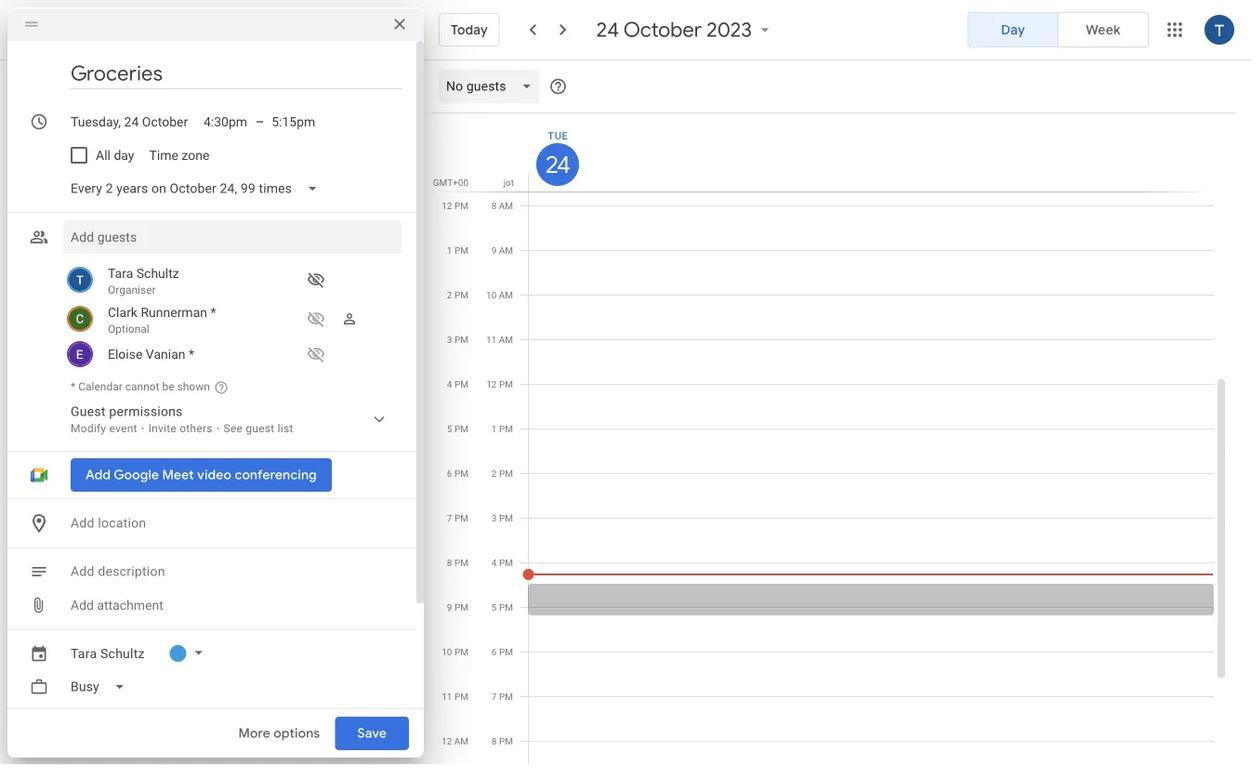 Task type: describe. For each thing, give the bounding box(es) containing it.
9 for 9 am
[[492, 245, 497, 256]]

eloise
[[108, 346, 143, 362]]

0 vertical spatial 6 pm
[[447, 468, 469, 479]]

jot
[[504, 177, 514, 188]]

* for eloise vanian *
[[189, 346, 194, 362]]

1 horizontal spatial 4
[[492, 557, 497, 568]]

shown
[[177, 380, 210, 393]]

location
[[98, 516, 146, 531]]

1 vertical spatial 8
[[447, 557, 452, 568]]

24 october 2023
[[597, 17, 752, 43]]

am for 10 am
[[499, 289, 513, 300]]

1 horizontal spatial 4 pm
[[492, 557, 513, 568]]

0 horizontal spatial 6
[[447, 468, 452, 479]]

description
[[98, 564, 165, 579]]

today
[[451, 22, 488, 38]]

10 pm
[[442, 646, 469, 657]]

add attachment
[[71, 598, 163, 613]]

0 horizontal spatial 5 pm
[[447, 423, 469, 434]]

2023
[[707, 17, 752, 43]]

0 horizontal spatial 1
[[447, 245, 452, 256]]

eloise vanian tree item
[[63, 339, 402, 369]]

11 for 11 pm
[[442, 691, 452, 702]]

schultz for tara schultz organiser
[[136, 265, 179, 281]]

add for add location
[[71, 516, 95, 531]]

Add title text field
[[71, 60, 402, 87]]

guest permissions
[[71, 404, 183, 419]]

show schedule of eloise vanian image
[[301, 339, 331, 369]]

time zone button
[[142, 139, 217, 172]]

all day
[[96, 148, 134, 163]]

add for add description
[[71, 564, 95, 579]]

time zone
[[149, 148, 209, 163]]

0 vertical spatial 24
[[597, 17, 620, 43]]

organiser
[[108, 284, 156, 297]]

10 for 10 am
[[486, 289, 497, 300]]

0 vertical spatial 8
[[492, 200, 497, 211]]

week
[[1086, 21, 1121, 38]]

0 horizontal spatial 12 pm
[[442, 200, 469, 211]]

am for 8 am
[[499, 200, 513, 211]]

11 pm
[[442, 691, 469, 702]]

0 horizontal spatial 5
[[447, 423, 452, 434]]

add location button
[[63, 507, 402, 540]]

guest
[[71, 404, 106, 419]]

1 vertical spatial 5 pm
[[492, 602, 513, 613]]

day
[[114, 148, 134, 163]]

0 horizontal spatial 2 pm
[[447, 289, 469, 300]]

0 horizontal spatial 2
[[447, 289, 452, 300]]

1 horizontal spatial 3
[[492, 512, 497, 523]]

runnerman
[[141, 304, 207, 320]]

add attachment button
[[63, 589, 171, 622]]

0 horizontal spatial *
[[71, 380, 75, 393]]

tue
[[548, 130, 569, 141]]

–
[[256, 114, 264, 129]]

1 vertical spatial 2 pm
[[492, 468, 513, 479]]

0 vertical spatial 1 pm
[[447, 245, 469, 256]]

1 horizontal spatial 7
[[492, 691, 497, 702]]

clark runnerman * optional
[[108, 304, 216, 336]]

* calendar cannot be shown
[[71, 380, 210, 393]]

permissions
[[109, 404, 183, 419]]

9 pm
[[447, 602, 469, 613]]

12 am
[[442, 735, 469, 747]]

add description button
[[63, 555, 402, 589]]

clark runnerman, optional tree item
[[63, 300, 402, 339]]

see guest list
[[224, 422, 293, 435]]

0 vertical spatial 8 pm
[[447, 557, 469, 568]]

tue 24
[[545, 130, 569, 179]]

2 vertical spatial 8
[[492, 735, 497, 747]]

am for 12 am
[[454, 735, 469, 747]]

am for 11 am
[[499, 334, 513, 345]]

event
[[109, 422, 137, 435]]

11 for 11 am
[[486, 334, 497, 345]]



Task type: vqa. For each thing, say whether or not it's contained in the screenshot.
the Start date text field
yes



Task type: locate. For each thing, give the bounding box(es) containing it.
24 down tue
[[545, 150, 568, 179]]

Start time text field
[[204, 111, 248, 133]]

1 horizontal spatial 1 pm
[[492, 423, 513, 434]]

0 horizontal spatial 8 pm
[[447, 557, 469, 568]]

tara inside tara schultz organiser
[[108, 265, 133, 281]]

1 vertical spatial *
[[189, 346, 194, 362]]

calendar
[[78, 380, 122, 393]]

7 right "11 pm"
[[492, 691, 497, 702]]

7 up "9 pm"
[[447, 512, 452, 523]]

0 vertical spatial schultz
[[136, 265, 179, 281]]

24 left october
[[597, 17, 620, 43]]

be
[[162, 380, 174, 393]]

add up add attachment button
[[71, 564, 95, 579]]

None field
[[439, 70, 547, 103], [63, 172, 333, 205], [63, 670, 140, 704], [439, 70, 547, 103], [63, 172, 333, 205], [63, 670, 140, 704]]

all
[[96, 148, 111, 163]]

9
[[492, 245, 497, 256], [447, 602, 452, 613]]

1 horizontal spatial 5
[[492, 602, 497, 613]]

11 up '12 am'
[[442, 691, 452, 702]]

9 for 9 pm
[[447, 602, 452, 613]]

12 down "11 pm"
[[442, 735, 452, 747]]

see
[[224, 422, 243, 435]]

10
[[486, 289, 497, 300], [442, 646, 452, 657]]

11 am
[[486, 334, 513, 345]]

7 pm up "9 pm"
[[447, 512, 469, 523]]

1 horizontal spatial 5 pm
[[492, 602, 513, 613]]

modify
[[71, 422, 106, 435]]

7 pm
[[447, 512, 469, 523], [492, 691, 513, 702]]

1 horizontal spatial tara
[[108, 265, 133, 281]]

1 horizontal spatial 2
[[492, 468, 497, 479]]

clark
[[108, 304, 138, 320]]

6
[[447, 468, 452, 479], [492, 646, 497, 657]]

2 vertical spatial 12
[[442, 735, 452, 747]]

0 vertical spatial tara
[[108, 265, 133, 281]]

schultz down add attachment button
[[100, 646, 145, 661]]

0 horizontal spatial 11
[[442, 691, 452, 702]]

optional
[[108, 323, 149, 336]]

vanian
[[146, 346, 185, 362]]

schultz up organiser
[[136, 265, 179, 281]]

am down 8 am
[[499, 245, 513, 256]]

am down 9 am
[[499, 289, 513, 300]]

option group
[[968, 12, 1149, 47]]

option group containing day
[[968, 12, 1149, 47]]

8 pm right '12 am'
[[492, 735, 513, 747]]

0 vertical spatial 9
[[492, 245, 497, 256]]

1 vertical spatial 9
[[447, 602, 452, 613]]

6 pm
[[447, 468, 469, 479], [492, 646, 513, 657]]

3 pm
[[447, 334, 469, 345], [492, 512, 513, 523]]

1 vertical spatial 7 pm
[[492, 691, 513, 702]]

* right vanian
[[189, 346, 194, 362]]

1 horizontal spatial 12 pm
[[486, 378, 513, 390]]

0 vertical spatial 10
[[486, 289, 497, 300]]

add location
[[71, 516, 146, 531]]

12 pm
[[442, 200, 469, 211], [486, 378, 513, 390]]

invite
[[148, 422, 177, 435]]

tara
[[108, 265, 133, 281], [71, 646, 97, 661]]

0 horizontal spatial 3
[[447, 334, 452, 345]]

to element
[[256, 114, 264, 129]]

1 horizontal spatial 6 pm
[[492, 646, 513, 657]]

11 down 10 am at the left top of the page
[[486, 334, 497, 345]]

1 left 9 am
[[447, 245, 452, 256]]

attachment
[[97, 598, 163, 613]]

* down tara schultz, organiser tree item
[[211, 304, 216, 320]]

1 vertical spatial tara
[[71, 646, 97, 661]]

schultz
[[136, 265, 179, 281], [100, 646, 145, 661]]

2
[[447, 289, 452, 300], [492, 468, 497, 479]]

1 vertical spatial 12 pm
[[486, 378, 513, 390]]

add for add attachment
[[71, 598, 94, 613]]

gmt+00
[[433, 177, 469, 188]]

7
[[447, 512, 452, 523], [492, 691, 497, 702]]

9 up 10 pm
[[447, 602, 452, 613]]

0 horizontal spatial 10
[[442, 646, 452, 657]]

0 horizontal spatial 4 pm
[[447, 378, 469, 390]]

am down 10 am at the left top of the page
[[499, 334, 513, 345]]

add inside button
[[71, 598, 94, 613]]

0 vertical spatial 3 pm
[[447, 334, 469, 345]]

guest
[[246, 422, 275, 435]]

8 up "9 pm"
[[447, 557, 452, 568]]

1 vertical spatial 8 pm
[[492, 735, 513, 747]]

1 horizontal spatial 6
[[492, 646, 497, 657]]

8 pm up "9 pm"
[[447, 557, 469, 568]]

1 horizontal spatial 11
[[486, 334, 497, 345]]

add left location
[[71, 516, 95, 531]]

1 vertical spatial schultz
[[100, 646, 145, 661]]

1 horizontal spatial 1
[[492, 423, 497, 434]]

2 horizontal spatial *
[[211, 304, 216, 320]]

8 pm
[[447, 557, 469, 568], [492, 735, 513, 747]]

1 add from the top
[[71, 516, 95, 531]]

8 right '12 am'
[[492, 735, 497, 747]]

1 horizontal spatial 3 pm
[[492, 512, 513, 523]]

am down "11 pm"
[[454, 735, 469, 747]]

9 am
[[492, 245, 513, 256]]

2 add from the top
[[71, 564, 95, 579]]

tara down add attachment button
[[71, 646, 97, 661]]

0 horizontal spatial tara
[[71, 646, 97, 661]]

9 up 10 am at the left top of the page
[[492, 245, 497, 256]]

cannot
[[125, 380, 159, 393]]

0 horizontal spatial 24
[[545, 150, 568, 179]]

1 horizontal spatial 2 pm
[[492, 468, 513, 479]]

24 column header
[[528, 113, 1214, 192]]

1 down 11 am
[[492, 423, 497, 434]]

8 up 9 am
[[492, 200, 497, 211]]

5 pm
[[447, 423, 469, 434], [492, 602, 513, 613]]

0 vertical spatial 11
[[486, 334, 497, 345]]

0 vertical spatial 5
[[447, 423, 452, 434]]

1 vertical spatial 2
[[492, 468, 497, 479]]

tara for tara schultz organiser
[[108, 265, 133, 281]]

tara schultz
[[71, 646, 145, 661]]

10 for 10 pm
[[442, 646, 452, 657]]

eloise vanian *
[[108, 346, 194, 362]]

1 pm left 9 am
[[447, 245, 469, 256]]

12 down 'gmt+00'
[[442, 200, 452, 211]]

0 horizontal spatial 7
[[447, 512, 452, 523]]

7 pm right "11 pm"
[[492, 691, 513, 702]]

1 vertical spatial add
[[71, 564, 95, 579]]

2 vertical spatial *
[[71, 380, 75, 393]]

am
[[499, 200, 513, 211], [499, 245, 513, 256], [499, 289, 513, 300], [499, 334, 513, 345], [454, 735, 469, 747]]

0 horizontal spatial 3 pm
[[447, 334, 469, 345]]

day
[[1001, 21, 1026, 38]]

schultz inside tara schultz organiser
[[136, 265, 179, 281]]

tara schultz organiser
[[108, 265, 179, 297]]

1 pm
[[447, 245, 469, 256], [492, 423, 513, 434]]

*
[[211, 304, 216, 320], [189, 346, 194, 362], [71, 380, 75, 393]]

today button
[[439, 7, 500, 52]]

1 vertical spatial 10
[[442, 646, 452, 657]]

am for 9 am
[[499, 245, 513, 256]]

12 pm down 11 am
[[486, 378, 513, 390]]

0 vertical spatial 7 pm
[[447, 512, 469, 523]]

modify event
[[71, 422, 137, 435]]

5
[[447, 423, 452, 434], [492, 602, 497, 613]]

24 inside tue 24
[[545, 150, 568, 179]]

add
[[71, 516, 95, 531], [71, 564, 95, 579], [71, 598, 94, 613]]

24
[[597, 17, 620, 43], [545, 150, 568, 179]]

0 vertical spatial 1
[[447, 245, 452, 256]]

Week radio
[[1058, 12, 1149, 47]]

0 vertical spatial *
[[211, 304, 216, 320]]

0 horizontal spatial 6 pm
[[447, 468, 469, 479]]

1 vertical spatial 4 pm
[[492, 557, 513, 568]]

1 vertical spatial 1
[[492, 423, 497, 434]]

guests invited to this event. tree
[[63, 261, 402, 369]]

1 vertical spatial 3
[[492, 512, 497, 523]]

tuesday, 24 october, today element
[[536, 143, 579, 186]]

Guests text field
[[71, 220, 394, 254]]

tara schultz, organiser tree item
[[63, 261, 402, 300]]

1 vertical spatial 4
[[492, 557, 497, 568]]

add description
[[71, 564, 165, 579]]

0 vertical spatial add
[[71, 516, 95, 531]]

1 vertical spatial 3 pm
[[492, 512, 513, 523]]

End time text field
[[272, 111, 316, 133]]

october
[[624, 17, 702, 43]]

2 vertical spatial add
[[71, 598, 94, 613]]

* for clark runnerman * optional
[[211, 304, 216, 320]]

1 horizontal spatial 8 pm
[[492, 735, 513, 747]]

0 horizontal spatial 1 pm
[[447, 245, 469, 256]]

8 am
[[492, 200, 513, 211]]

4
[[447, 378, 452, 390], [492, 557, 497, 568]]

tara up organiser
[[108, 265, 133, 281]]

1 vertical spatial 5
[[492, 602, 497, 613]]

0 vertical spatial 12 pm
[[442, 200, 469, 211]]

invite others
[[148, 422, 213, 435]]

1 vertical spatial 6 pm
[[492, 646, 513, 657]]

3
[[447, 334, 452, 345], [492, 512, 497, 523]]

12
[[442, 200, 452, 211], [486, 378, 497, 390], [442, 735, 452, 747]]

add left attachment
[[71, 598, 94, 613]]

0 horizontal spatial 4
[[447, 378, 452, 390]]

Day radio
[[968, 12, 1059, 47]]

Start date text field
[[71, 111, 189, 133]]

time
[[149, 148, 178, 163]]

* inside clark runnerman * optional
[[211, 304, 216, 320]]

list
[[278, 422, 293, 435]]

12 pm down 'gmt+00'
[[442, 200, 469, 211]]

* left calendar
[[71, 380, 75, 393]]

0 vertical spatial 2 pm
[[447, 289, 469, 300]]

0 horizontal spatial 7 pm
[[447, 512, 469, 523]]

0 vertical spatial 6
[[447, 468, 452, 479]]

0 vertical spatial 3
[[447, 334, 452, 345]]

24 grid
[[431, 113, 1229, 765]]

10 am
[[486, 289, 513, 300]]

1 vertical spatial 6
[[492, 646, 497, 657]]

0 vertical spatial 5 pm
[[447, 423, 469, 434]]

2 pm
[[447, 289, 469, 300], [492, 468, 513, 479]]

0 vertical spatial 12
[[442, 200, 452, 211]]

0 vertical spatial 7
[[447, 512, 452, 523]]

* inside eloise vanian tree item
[[189, 346, 194, 362]]

8
[[492, 200, 497, 211], [447, 557, 452, 568], [492, 735, 497, 747]]

3 add from the top
[[71, 598, 94, 613]]

1
[[447, 245, 452, 256], [492, 423, 497, 434]]

1 horizontal spatial 7 pm
[[492, 691, 513, 702]]

0 vertical spatial 4
[[447, 378, 452, 390]]

0 vertical spatial 4 pm
[[447, 378, 469, 390]]

10 up "11 pm"
[[442, 646, 452, 657]]

12 down 11 am
[[486, 378, 497, 390]]

pm
[[455, 200, 469, 211], [455, 245, 469, 256], [455, 289, 469, 300], [455, 334, 469, 345], [455, 378, 469, 390], [499, 378, 513, 390], [455, 423, 469, 434], [499, 423, 513, 434], [455, 468, 469, 479], [499, 468, 513, 479], [455, 512, 469, 523], [499, 512, 513, 523], [455, 557, 469, 568], [499, 557, 513, 568], [455, 602, 469, 613], [499, 602, 513, 613], [455, 646, 469, 657], [499, 646, 513, 657], [455, 691, 469, 702], [499, 691, 513, 702], [499, 735, 513, 747]]

24 october 2023 button
[[589, 17, 782, 43]]

0 vertical spatial 2
[[447, 289, 452, 300]]

1 vertical spatial 1 pm
[[492, 423, 513, 434]]

0 horizontal spatial 9
[[447, 602, 452, 613]]

1 horizontal spatial 24
[[597, 17, 620, 43]]

11
[[486, 334, 497, 345], [442, 691, 452, 702]]

1 pm down 11 am
[[492, 423, 513, 434]]

show schedule of clark runnerman image
[[301, 304, 331, 334]]

1 horizontal spatial 9
[[492, 245, 497, 256]]

zone
[[182, 148, 209, 163]]

am down jot
[[499, 200, 513, 211]]

1 vertical spatial 12
[[486, 378, 497, 390]]

1 horizontal spatial 10
[[486, 289, 497, 300]]

1 horizontal spatial *
[[189, 346, 194, 362]]

10 up 11 am
[[486, 289, 497, 300]]

1 vertical spatial 11
[[442, 691, 452, 702]]

others
[[180, 422, 213, 435]]

tara for tara schultz
[[71, 646, 97, 661]]

4 pm
[[447, 378, 469, 390], [492, 557, 513, 568]]

1 vertical spatial 24
[[545, 150, 568, 179]]

schultz for tara schultz
[[100, 646, 145, 661]]



